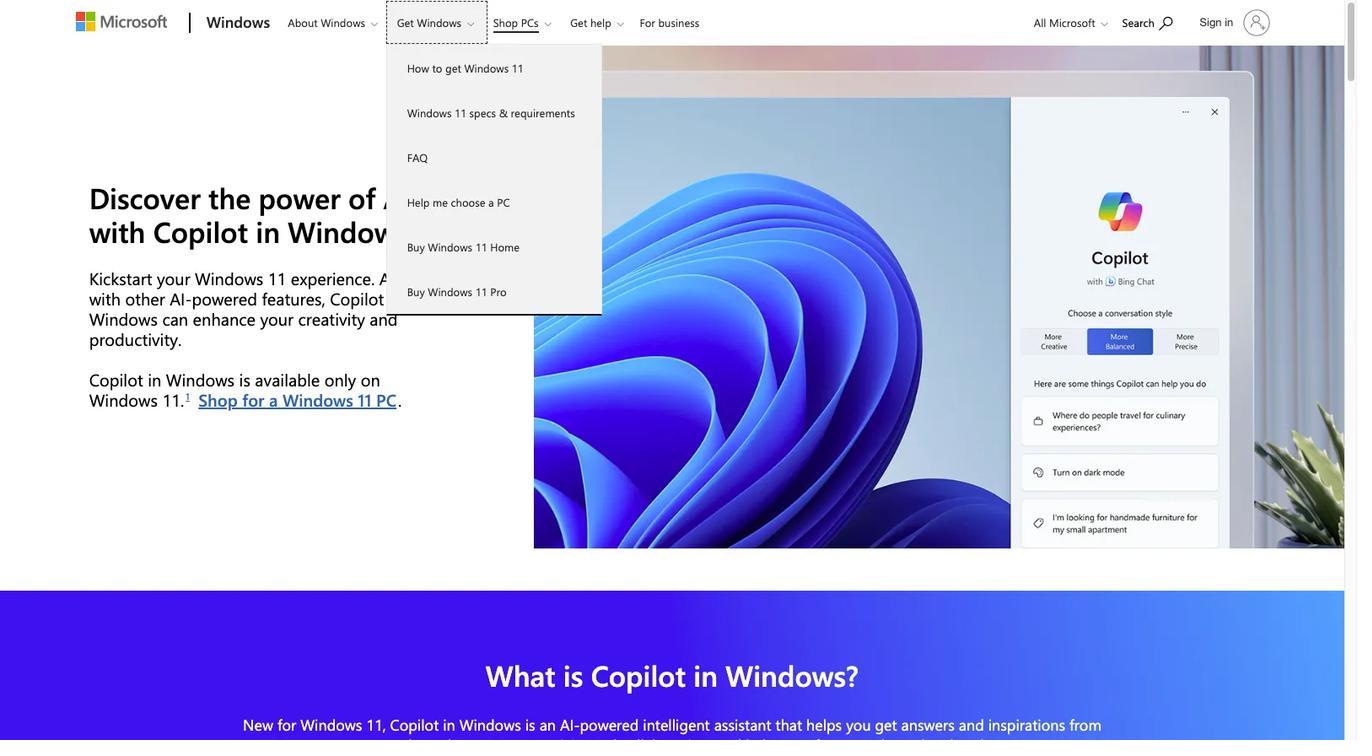 Task type: locate. For each thing, give the bounding box(es) containing it.
windows link
[[198, 1, 275, 46]]

0 horizontal spatial for
[[242, 388, 265, 411]]

1 horizontal spatial get
[[876, 715, 898, 735]]

how to get windows 11 link
[[387, 46, 601, 90]]

is up ai-
[[564, 656, 583, 695]]

a
[[489, 195, 494, 209], [269, 388, 278, 411]]

how
[[407, 61, 429, 75]]

windows 11 specs & requirements link
[[387, 90, 601, 135]]

0 vertical spatial get
[[446, 61, 462, 75]]

across
[[357, 735, 399, 740]]

2 buy from the top
[[407, 284, 425, 299]]

1 get from the left
[[397, 15, 414, 30]]

1 vertical spatial for
[[278, 715, 297, 735]]

1 vertical spatial pc
[[376, 388, 397, 411]]

for
[[640, 15, 656, 30]]

1 vertical spatial buy
[[407, 284, 425, 299]]

0 horizontal spatial in
[[443, 715, 455, 735]]

1 horizontal spatial for
[[278, 715, 297, 735]]

0 vertical spatial for
[[242, 388, 265, 411]]

you left task on the bottom of page
[[847, 715, 871, 735]]

get right to on the top
[[446, 61, 462, 75]]

for right 1
[[242, 388, 265, 411]]

creativity
[[527, 735, 588, 740]]

1 vertical spatial shop
[[199, 388, 238, 411]]

helps
[[807, 715, 842, 735], [746, 735, 782, 740]]

buy windows 11 pro
[[407, 284, 507, 299]]

buy inside "link"
[[407, 284, 425, 299]]

in
[[1225, 16, 1234, 29], [694, 656, 718, 695], [443, 715, 455, 735]]

ai-
[[560, 715, 580, 735]]

helps down the windows?
[[746, 735, 782, 740]]

for inside new for windows 11, copilot in windows is an ai-powered intelligent assistant that helps you get answers and inspirations from across the web, supports creativity and collaboration, and helps you focus on the task at hand.
[[278, 715, 297, 735]]

and
[[959, 715, 985, 735], [592, 735, 617, 740], [717, 735, 742, 740]]

0 vertical spatial pc
[[497, 195, 510, 209]]

is inside new for windows 11, copilot in windows is an ai-powered intelligent assistant that helps you get answers and inspirations from across the web, supports creativity and collaboration, and helps you focus on the task at hand.
[[526, 715, 536, 735]]

faq link
[[387, 135, 601, 180]]

is left "an"
[[526, 715, 536, 735]]

and right at
[[959, 715, 985, 735]]

for right new
[[278, 715, 297, 735]]

2 get from the left
[[571, 15, 588, 30]]

0 vertical spatial a
[[489, 195, 494, 209]]

windows inside "link"
[[428, 284, 473, 299]]

shop
[[493, 15, 518, 30], [199, 388, 238, 411]]

0 horizontal spatial a
[[269, 388, 278, 411]]

help
[[591, 15, 612, 30]]

pc
[[497, 195, 510, 209], [376, 388, 397, 411]]

copilot right windows 11,
[[390, 715, 439, 735]]

get
[[446, 61, 462, 75], [876, 715, 898, 735]]

windows
[[206, 12, 270, 32], [321, 15, 365, 30], [417, 15, 462, 30], [464, 61, 509, 75], [407, 105, 452, 120], [428, 240, 473, 254], [428, 284, 473, 299], [283, 388, 353, 411], [460, 715, 521, 735]]

for
[[242, 388, 265, 411], [278, 715, 297, 735]]

Search search field
[[1114, 3, 1190, 41]]

1 horizontal spatial a
[[489, 195, 494, 209]]

0 vertical spatial is
[[564, 656, 583, 695]]

0 vertical spatial in
[[1225, 16, 1234, 29]]

all microsoft
[[1034, 15, 1096, 30]]

in left supports
[[443, 715, 455, 735]]

1 vertical spatial copilot
[[390, 715, 439, 735]]

how to get windows 11
[[407, 61, 524, 75]]

helps right that
[[807, 715, 842, 735]]

get windows
[[397, 15, 462, 30]]

11
[[512, 61, 524, 75], [455, 105, 467, 120], [476, 240, 488, 254], [476, 284, 488, 299], [358, 388, 372, 411]]

buy windows 11 home
[[407, 240, 520, 254]]

buy down help
[[407, 240, 425, 254]]

web,
[[429, 735, 460, 740]]

search button
[[1115, 3, 1181, 41]]

0 horizontal spatial helps
[[746, 735, 782, 740]]

0 horizontal spatial the
[[403, 735, 425, 740]]

you left focus
[[786, 735, 811, 740]]

0 horizontal spatial get
[[446, 61, 462, 75]]

home
[[491, 240, 520, 254]]

1 vertical spatial a
[[269, 388, 278, 411]]

1 horizontal spatial get
[[571, 15, 588, 30]]

windows 11 specs & requirements
[[407, 105, 575, 120]]

2 horizontal spatial and
[[959, 715, 985, 735]]

copilot
[[591, 656, 686, 695], [390, 715, 439, 735]]

get help button
[[560, 1, 638, 44]]

1 buy from the top
[[407, 240, 425, 254]]

0 horizontal spatial is
[[526, 715, 536, 735]]

shop left pcs
[[493, 15, 518, 30]]

get up the how
[[397, 15, 414, 30]]

and right ai-
[[592, 735, 617, 740]]

1 vertical spatial is
[[526, 715, 536, 735]]

2 vertical spatial in
[[443, 715, 455, 735]]

shop for a windows 11 pc link
[[197, 387, 398, 413]]

buy for buy windows 11 home
[[407, 240, 425, 254]]

1 vertical spatial get
[[876, 715, 898, 735]]

shop pcs
[[493, 15, 539, 30]]

get help
[[571, 15, 612, 30]]

get right on
[[876, 715, 898, 735]]

on
[[855, 735, 872, 740]]

you
[[847, 715, 871, 735], [786, 735, 811, 740]]

help me choose a pc link
[[387, 180, 601, 224]]

0 horizontal spatial copilot
[[390, 715, 439, 735]]

0 horizontal spatial and
[[592, 735, 617, 740]]

shop right 1
[[199, 388, 238, 411]]

in right the sign
[[1225, 16, 1234, 29]]

1 horizontal spatial the
[[877, 735, 898, 740]]

the left web,
[[403, 735, 425, 740]]

0 vertical spatial buy
[[407, 240, 425, 254]]

get left the help
[[571, 15, 588, 30]]

0 vertical spatial shop
[[493, 15, 518, 30]]

shop pcs button
[[482, 1, 565, 44]]

1 vertical spatial in
[[694, 656, 718, 695]]

1 link
[[184, 388, 191, 404]]

in up "intelligent"
[[694, 656, 718, 695]]

1 horizontal spatial copilot
[[591, 656, 686, 695]]

is
[[564, 656, 583, 695], [526, 715, 536, 735]]

get windows button
[[386, 1, 488, 44]]

and right "intelligent"
[[717, 735, 742, 740]]

shop for a windows 11 pc
[[199, 388, 397, 411]]

all microsoft button
[[1021, 1, 1114, 44]]

2 horizontal spatial in
[[1225, 16, 1234, 29]]

the
[[403, 735, 425, 740], [877, 735, 898, 740]]

supports
[[465, 735, 523, 740]]

copilot up powered in the left bottom of the page
[[591, 656, 686, 695]]

requirements
[[511, 105, 575, 120]]

the right on
[[877, 735, 898, 740]]

0 horizontal spatial shop
[[199, 388, 238, 411]]

0 horizontal spatial get
[[397, 15, 414, 30]]

sign in link
[[1190, 3, 1278, 43]]

buy down buy windows 11 home
[[407, 284, 425, 299]]

0 vertical spatial copilot
[[591, 656, 686, 695]]

get
[[397, 15, 414, 30], [571, 15, 588, 30]]

1 horizontal spatial in
[[694, 656, 718, 695]]

assistant
[[714, 715, 772, 735]]

shop inside dropdown button
[[493, 15, 518, 30]]

buy
[[407, 240, 425, 254], [407, 284, 425, 299]]

intelligent
[[643, 715, 710, 735]]

help
[[407, 195, 430, 209]]

pro
[[491, 284, 507, 299]]

0 horizontal spatial pc
[[376, 388, 397, 411]]

for for windows 11,
[[278, 715, 297, 735]]

1 horizontal spatial shop
[[493, 15, 518, 30]]



Task type: describe. For each thing, give the bounding box(es) containing it.
0 horizontal spatial you
[[786, 735, 811, 740]]

that
[[776, 715, 803, 735]]

sign
[[1201, 16, 1222, 29]]

faq
[[407, 150, 428, 165]]

what
[[486, 656, 556, 695]]

about windows button
[[277, 1, 392, 44]]

specs
[[470, 105, 496, 120]]

1 horizontal spatial pc
[[497, 195, 510, 209]]

all
[[1034, 15, 1047, 30]]

for business
[[640, 15, 700, 30]]

what is copilot in windows?
[[486, 656, 859, 695]]

1
[[186, 390, 190, 403]]

1 horizontal spatial you
[[847, 715, 871, 735]]

11 inside "link"
[[476, 284, 488, 299]]

1 horizontal spatial is
[[564, 656, 583, 695]]

windows 11,
[[301, 715, 386, 735]]

&
[[499, 105, 508, 120]]

about
[[288, 15, 318, 30]]

at
[[933, 735, 946, 740]]

from
[[1070, 715, 1102, 735]]

help me choose a pc
[[407, 195, 510, 209]]

buy windows 11 pro link
[[387, 269, 601, 314]]

shop for shop for a windows 11 pc
[[199, 388, 238, 411]]

an
[[540, 715, 556, 735]]

buy windows 11 home link
[[387, 224, 601, 269]]

get for get windows
[[397, 15, 414, 30]]

1 horizontal spatial and
[[717, 735, 742, 740]]

powered
[[580, 715, 639, 735]]

copilot inside new for windows 11, copilot in windows is an ai-powered intelligent assistant that helps you get answers and inspirations from across the web, supports creativity and collaboration, and helps you focus on the task at hand.
[[390, 715, 439, 735]]

windows inside new for windows 11, copilot in windows is an ai-powered intelligent assistant that helps you get answers and inspirations from across the web, supports creativity and collaboration, and helps you focus on the task at hand.
[[460, 715, 521, 735]]

microsoft
[[1050, 15, 1096, 30]]

search
[[1123, 15, 1155, 30]]

focus
[[815, 735, 851, 740]]

sign in
[[1201, 16, 1234, 29]]

hand.
[[951, 735, 988, 740]]

for for a
[[242, 388, 265, 411]]

shop for shop pcs
[[493, 15, 518, 30]]

for business link
[[632, 1, 707, 41]]

microsoft image
[[76, 12, 167, 31]]

task
[[902, 735, 929, 740]]

get inside new for windows 11, copilot in windows is an ai-powered intelligent assistant that helps you get answers and inspirations from across the web, supports creativity and collaboration, and helps you focus on the task at hand.
[[876, 715, 898, 735]]

get for get help
[[571, 15, 588, 30]]

me
[[433, 195, 448, 209]]

1 horizontal spatial helps
[[807, 715, 842, 735]]

1 the from the left
[[403, 735, 425, 740]]

choose
[[451, 195, 486, 209]]

in inside new for windows 11, copilot in windows is an ai-powered intelligent assistant that helps you get answers and inspirations from across the web, supports creativity and collaboration, and helps you focus on the task at hand.
[[443, 715, 455, 735]]

2 the from the left
[[877, 735, 898, 740]]

pcs
[[521, 15, 539, 30]]

inspirations
[[989, 715, 1066, 735]]

about windows
[[288, 15, 365, 30]]

answers
[[902, 715, 955, 735]]

to
[[432, 61, 443, 75]]

windows?
[[726, 656, 859, 695]]

business
[[659, 15, 700, 30]]

new for windows 11, copilot in windows is an ai-powered intelligent assistant that helps you get answers and inspirations from across the web, supports creativity and collaboration, and helps you focus on the task at hand.
[[243, 715, 1102, 740]]

new
[[243, 715, 273, 735]]

collaboration,
[[621, 735, 713, 740]]

buy for buy windows 11 pro
[[407, 284, 425, 299]]



Task type: vqa. For each thing, say whether or not it's contained in the screenshot.
for
yes



